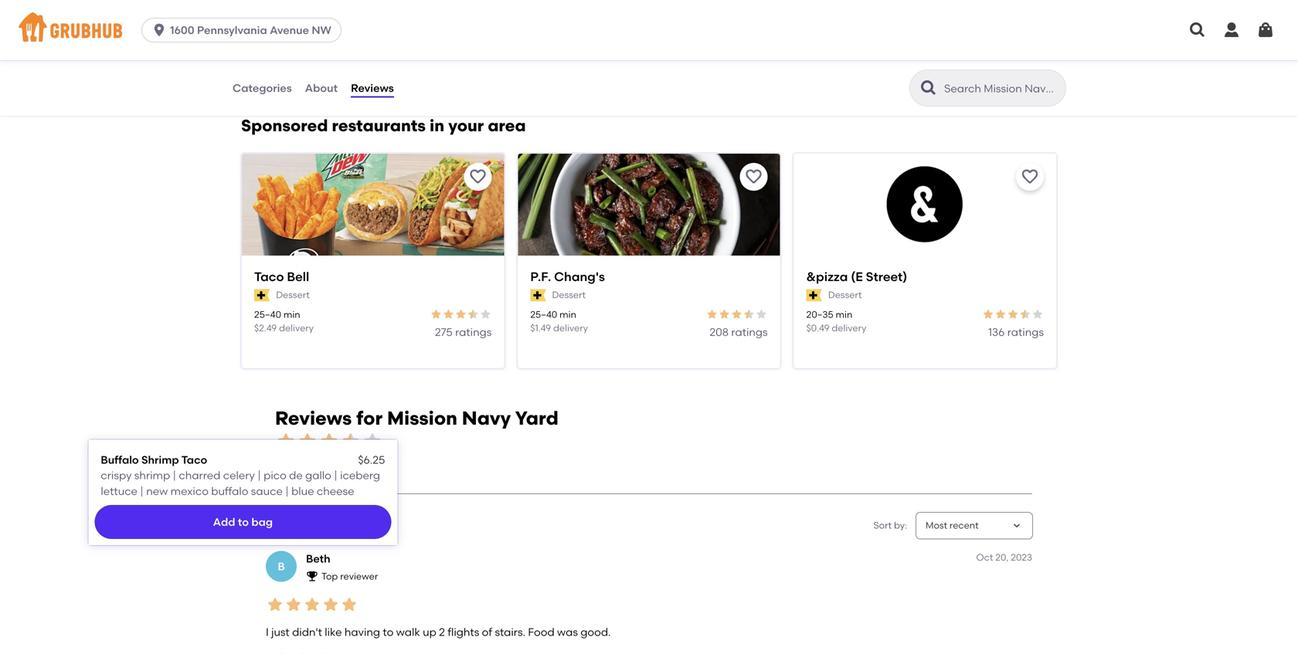 Task type: vqa. For each thing, say whether or not it's contained in the screenshot.


Task type: locate. For each thing, give the bounding box(es) containing it.
3 save this restaurant button from the left
[[1016, 163, 1044, 191]]

208
[[710, 326, 729, 339]]

1 svg image from the left
[[1188, 21, 1207, 39]]

taco up charred
[[181, 453, 207, 467]]

delivery right the $2.49
[[279, 323, 314, 334]]

categories button
[[232, 60, 293, 116]]

min for (e
[[836, 309, 852, 320]]

by:
[[894, 520, 907, 531]]

1 dessert from the left
[[276, 290, 310, 301]]

1600 pennsylvania avenue nw
[[170, 24, 331, 37]]

oct
[[976, 552, 993, 563]]

dessert
[[276, 290, 310, 301], [552, 290, 586, 301], [828, 290, 862, 301]]

ratings right 136
[[1007, 326, 1044, 339]]

0 horizontal spatial delivery
[[279, 323, 314, 334]]

oct 20, 2023
[[976, 552, 1032, 563]]

| down shrimp
[[173, 469, 176, 482]]

1 save this restaurant button from the left
[[464, 163, 492, 191]]

in
[[430, 116, 444, 136]]

recent
[[950, 520, 979, 531]]

2 horizontal spatial subscription pass image
[[806, 289, 822, 302]]

3 min from the left
[[836, 309, 852, 320]]

1 horizontal spatial dessert
[[552, 290, 586, 301]]

subscription pass image down p.f.
[[530, 289, 546, 302]]

pennsylvania
[[197, 24, 267, 37]]

subscription pass image for taco
[[254, 289, 270, 302]]

0 horizontal spatial subscription pass image
[[254, 289, 270, 302]]

reviews button
[[350, 60, 395, 116]]

subscription pass image for p.f.
[[530, 289, 546, 302]]

save this restaurant image
[[469, 168, 487, 186], [1021, 168, 1039, 186]]

sponsored restaurants in your area
[[241, 116, 526, 136]]

275
[[435, 326, 453, 339]]

add
[[213, 516, 235, 529]]

buffalo
[[101, 453, 139, 467]]

25–40 min $2.49 delivery
[[254, 309, 314, 334]]

1 min from the left
[[283, 309, 300, 320]]

|
[[173, 469, 176, 482], [257, 469, 261, 482], [334, 469, 337, 482], [140, 485, 144, 498], [285, 485, 289, 498]]

1 horizontal spatial save this restaurant image
[[1021, 168, 1039, 186]]

2
[[439, 626, 445, 639]]

subscription pass image
[[254, 289, 270, 302], [530, 289, 546, 302], [806, 289, 822, 302]]

add to bag
[[213, 516, 273, 529]]

restaurants
[[332, 116, 426, 136]]

1 horizontal spatial delivery
[[553, 323, 588, 334]]

bag
[[251, 516, 273, 529]]

to left bag
[[238, 516, 249, 529]]

1 save this restaurant image from the left
[[469, 168, 487, 186]]

1 horizontal spatial svg image
[[1222, 21, 1241, 39]]

1600 pennsylvania avenue nw button
[[141, 18, 348, 42]]

beth
[[306, 552, 330, 566]]

delivery for bell
[[279, 323, 314, 334]]

dessert down bell
[[276, 290, 310, 301]]

2 horizontal spatial dessert
[[828, 290, 862, 301]]

2 horizontal spatial save this restaurant button
[[1016, 163, 1044, 191]]

dessert down p.f. chang's
[[552, 290, 586, 301]]

p.f. chang's  logo image
[[518, 154, 780, 284]]

delivery inside 25–40 min $2.49 delivery
[[279, 323, 314, 334]]

delivery right $0.49
[[832, 323, 867, 334]]

ratings right 208
[[731, 326, 768, 339]]

to left walk
[[383, 626, 394, 639]]

1 vertical spatial to
[[383, 626, 394, 639]]

3 dessert from the left
[[828, 290, 862, 301]]

1 subscription pass image from the left
[[254, 289, 270, 302]]

2 save this restaurant image from the left
[[1021, 168, 1039, 186]]

reviews for reviews for mission navy yard
[[275, 407, 352, 429]]

25–40 up the $1.49 on the left of the page
[[530, 309, 557, 320]]

street)
[[866, 269, 907, 284]]

2 25–40 from the left
[[530, 309, 557, 320]]

having
[[345, 626, 380, 639]]

subscription pass image up 20–35
[[806, 289, 822, 302]]

to
[[238, 516, 249, 529], [383, 626, 394, 639]]

blue
[[291, 485, 314, 498]]

svg image inside 1600 pennsylvania avenue nw button
[[152, 22, 167, 38]]

buffalo
[[211, 485, 248, 498]]

0 horizontal spatial dessert
[[276, 290, 310, 301]]

3 subscription pass image from the left
[[806, 289, 822, 302]]

min right 20–35
[[836, 309, 852, 320]]

2 min from the left
[[560, 309, 576, 320]]

25–40 inside 25–40 min $2.49 delivery
[[254, 309, 281, 320]]

| left new
[[140, 485, 144, 498]]

delivery inside 25–40 min $1.49 delivery
[[553, 323, 588, 334]]

reviews up the 5 ratings
[[275, 407, 352, 429]]

bell
[[287, 269, 309, 284]]

taco
[[254, 269, 284, 284], [181, 453, 207, 467]]

crispy
[[101, 469, 132, 482]]

1 horizontal spatial save this restaurant button
[[740, 163, 768, 191]]

min inside 20–35 min $0.49 delivery
[[836, 309, 852, 320]]

$2.49
[[254, 323, 277, 334]]

about
[[305, 81, 338, 95]]

3 delivery from the left
[[832, 323, 867, 334]]

min for chang's
[[560, 309, 576, 320]]

save this restaurant button for taco bell
[[464, 163, 492, 191]]

min inside 25–40 min $1.49 delivery
[[560, 309, 576, 320]]

1 25–40 from the left
[[254, 309, 281, 320]]

$1.49
[[530, 323, 551, 334]]

1 vertical spatial reviews
[[275, 407, 352, 429]]

delivery for (e
[[832, 323, 867, 334]]

delivery right the $1.49 on the left of the page
[[553, 323, 588, 334]]

mission
[[387, 407, 457, 429]]

good.
[[581, 626, 611, 639]]

taco bell logo image
[[242, 154, 504, 284]]

&pizza
[[806, 269, 848, 284]]

taco bell
[[254, 269, 309, 284]]

0 vertical spatial reviews
[[351, 81, 394, 95]]

tooltip
[[88, 431, 397, 546]]

1 horizontal spatial subscription pass image
[[530, 289, 546, 302]]

2 delivery from the left
[[553, 323, 588, 334]]

1 delivery from the left
[[279, 323, 314, 334]]

0 horizontal spatial 25–40
[[254, 309, 281, 320]]

svg image
[[1256, 21, 1275, 39], [152, 22, 167, 38]]

25–40 up the $2.49
[[254, 309, 281, 320]]

svg image
[[1188, 21, 1207, 39], [1222, 21, 1241, 39]]

nw
[[312, 24, 331, 37]]

save this restaurant button for p.f. chang's
[[740, 163, 768, 191]]

0 horizontal spatial save this restaurant button
[[464, 163, 492, 191]]

min down p.f. chang's
[[560, 309, 576, 320]]

2 subscription pass image from the left
[[530, 289, 546, 302]]

0 horizontal spatial save this restaurant image
[[469, 168, 487, 186]]

navy
[[462, 407, 511, 429]]

delivery
[[279, 323, 314, 334], [553, 323, 588, 334], [832, 323, 867, 334]]

0 vertical spatial to
[[238, 516, 249, 529]]

yard
[[515, 407, 559, 429]]

ratings
[[455, 326, 492, 339], [731, 326, 768, 339], [1007, 326, 1044, 339], [284, 458, 321, 471]]

celery
[[223, 469, 255, 482]]

min
[[283, 309, 300, 320], [560, 309, 576, 320], [836, 309, 852, 320]]

$0.49
[[806, 323, 829, 334]]

0 horizontal spatial taco
[[181, 453, 207, 467]]

taco left bell
[[254, 269, 284, 284]]

5 ratings
[[275, 458, 321, 471]]

25–40 inside 25–40 min $1.49 delivery
[[530, 309, 557, 320]]

search icon image
[[920, 79, 938, 97]]

0 horizontal spatial min
[[283, 309, 300, 320]]

2 save this restaurant button from the left
[[740, 163, 768, 191]]

reviews up 'restaurants'
[[351, 81, 394, 95]]

0 horizontal spatial to
[[238, 516, 249, 529]]

min down bell
[[283, 309, 300, 320]]

2 horizontal spatial delivery
[[832, 323, 867, 334]]

new
[[146, 485, 168, 498]]

subscription pass image down taco bell
[[254, 289, 270, 302]]

1 horizontal spatial min
[[560, 309, 576, 320]]

ratings right 275
[[455, 326, 492, 339]]

star icon image
[[430, 308, 442, 321], [442, 308, 455, 321], [455, 308, 467, 321], [467, 308, 479, 321], [467, 308, 479, 321], [479, 308, 492, 321], [706, 308, 718, 321], [718, 308, 731, 321], [731, 308, 743, 321], [743, 308, 755, 321], [743, 308, 755, 321], [755, 308, 768, 321], [982, 308, 994, 321], [994, 308, 1007, 321], [1007, 308, 1019, 321], [1019, 308, 1032, 321], [1019, 308, 1032, 321], [1032, 308, 1044, 321], [275, 431, 297, 452], [297, 431, 318, 452], [318, 431, 340, 452], [340, 431, 362, 452], [340, 431, 362, 452], [362, 431, 383, 452], [266, 596, 284, 614], [284, 596, 303, 614], [303, 596, 321, 614], [321, 596, 340, 614], [340, 596, 359, 614]]

1 vertical spatial taco
[[181, 453, 207, 467]]

2 dessert from the left
[[552, 290, 586, 301]]

save this restaurant image for taco bell
[[469, 168, 487, 186]]

| left the pico
[[257, 469, 261, 482]]

(e
[[851, 269, 863, 284]]

like
[[325, 626, 342, 639]]

save this restaurant button for &pizza (e street)
[[1016, 163, 1044, 191]]

avenue
[[270, 24, 309, 37]]

save this restaurant button
[[464, 163, 492, 191], [740, 163, 768, 191], [1016, 163, 1044, 191]]

0 horizontal spatial svg image
[[152, 22, 167, 38]]

ratings for &pizza (e street)
[[1007, 326, 1044, 339]]

25–40
[[254, 309, 281, 320], [530, 309, 557, 320]]

about button
[[304, 60, 338, 116]]

reviews for reviews
[[351, 81, 394, 95]]

ratings for p.f. chang's
[[731, 326, 768, 339]]

1 horizontal spatial taco
[[254, 269, 284, 284]]

0 horizontal spatial svg image
[[1188, 21, 1207, 39]]

2 horizontal spatial min
[[836, 309, 852, 320]]

delivery inside 20–35 min $0.49 delivery
[[832, 323, 867, 334]]

1 horizontal spatial 25–40
[[530, 309, 557, 320]]

crispy shrimp | charred celery | pico de gallo | iceberg lettuce | new mexico buffalo sauce | blue cheese
[[101, 469, 380, 498]]

dessert down &pizza (e street)
[[828, 290, 862, 301]]

min inside 25–40 min $2.49 delivery
[[283, 309, 300, 320]]

reviews
[[351, 81, 394, 95], [275, 407, 352, 429]]

reviews inside button
[[351, 81, 394, 95]]



Task type: describe. For each thing, give the bounding box(es) containing it.
iceberg
[[340, 469, 380, 482]]

taco inside tooltip
[[181, 453, 207, 467]]

categories
[[233, 81, 292, 95]]

buffalo shrimp taco
[[101, 453, 207, 467]]

was
[[557, 626, 578, 639]]

to inside the add to bag button
[[238, 516, 249, 529]]

p.f. chang's link
[[530, 268, 768, 286]]

275 ratings
[[435, 326, 492, 339]]

reviews for mission navy yard
[[275, 407, 559, 429]]

136
[[988, 326, 1005, 339]]

pico
[[264, 469, 287, 482]]

| left blue
[[285, 485, 289, 498]]

Search Mission Navy Yard search field
[[943, 81, 1061, 96]]

5
[[275, 458, 282, 471]]

lettuce
[[101, 485, 138, 498]]

sponsored
[[241, 116, 328, 136]]

trophy icon image
[[306, 570, 318, 582]]

ratings for taco bell
[[455, 326, 492, 339]]

p.f.
[[530, 269, 551, 284]]

flights
[[448, 626, 479, 639]]

gallo
[[305, 469, 331, 482]]

cheese
[[317, 485, 354, 498]]

b
[[278, 560, 285, 573]]

| up cheese
[[334, 469, 337, 482]]

top reviewer
[[321, 571, 378, 582]]

sauce
[[251, 485, 283, 498]]

area
[[488, 116, 526, 136]]

0 vertical spatial taco
[[254, 269, 284, 284]]

didn't
[[292, 626, 322, 639]]

2023
[[1011, 552, 1032, 563]]

25–40 for taco
[[254, 309, 281, 320]]

sort by:
[[874, 520, 907, 531]]

ratings right 5
[[284, 458, 321, 471]]

stairs.
[[495, 626, 525, 639]]

reviewer
[[340, 571, 378, 582]]

20,
[[995, 552, 1009, 563]]

1 horizontal spatial svg image
[[1256, 21, 1275, 39]]

add to bag button
[[95, 506, 391, 540]]

shrimp
[[141, 453, 179, 467]]

de
[[289, 469, 303, 482]]

shrimp
[[134, 469, 170, 482]]

dessert for bell
[[276, 290, 310, 301]]

food
[[528, 626, 555, 639]]

tooltip containing buffalo shrimp taco
[[88, 431, 397, 546]]

sort
[[874, 520, 892, 531]]

main navigation navigation
[[0, 0, 1298, 60]]

20–35 min $0.49 delivery
[[806, 309, 867, 334]]

2 svg image from the left
[[1222, 21, 1241, 39]]

$6.25
[[358, 453, 385, 467]]

i
[[266, 626, 269, 639]]

25–40 min $1.49 delivery
[[530, 309, 588, 334]]

top
[[321, 571, 338, 582]]

most recent
[[926, 520, 979, 531]]

chang's
[[554, 269, 605, 284]]

walk
[[396, 626, 420, 639]]

delivery for chang's
[[553, 323, 588, 334]]

208 ratings
[[710, 326, 768, 339]]

136 ratings
[[988, 326, 1044, 339]]

&pizza (e street)
[[806, 269, 907, 284]]

save this restaurant image for &pizza (e street)
[[1021, 168, 1039, 186]]

min for bell
[[283, 309, 300, 320]]

subscription pass image for &pizza
[[806, 289, 822, 302]]

Sort by: field
[[926, 519, 979, 533]]

just
[[271, 626, 290, 639]]

caret down icon image
[[1011, 520, 1023, 532]]

charred
[[179, 469, 221, 482]]

&pizza (e street) logo image
[[874, 154, 976, 256]]

your
[[448, 116, 484, 136]]

dessert for chang's
[[552, 290, 586, 301]]

taco bell link
[[254, 268, 492, 286]]

dessert for (e
[[828, 290, 862, 301]]

1600
[[170, 24, 194, 37]]

25–40 for p.f.
[[530, 309, 557, 320]]

1 horizontal spatial to
[[383, 626, 394, 639]]

up
[[423, 626, 436, 639]]

&pizza (e street) link
[[806, 268, 1044, 286]]

for
[[356, 407, 383, 429]]

20–35
[[806, 309, 833, 320]]

most
[[926, 520, 947, 531]]

p.f. chang's
[[530, 269, 605, 284]]

i just didn't like having to walk up 2 flights of stairs.  food was good.
[[266, 626, 611, 639]]

save this restaurant image
[[745, 168, 763, 186]]

of
[[482, 626, 492, 639]]

mexico
[[170, 485, 209, 498]]



